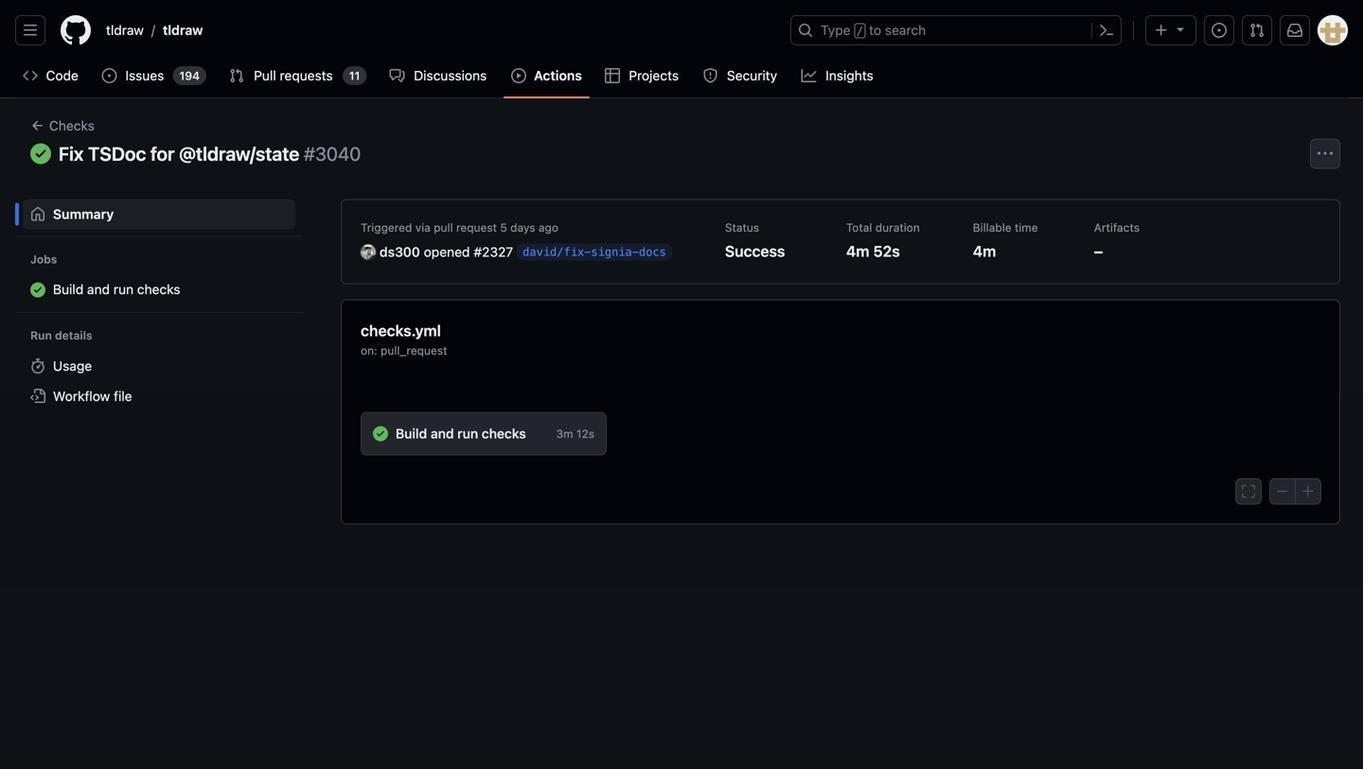Task type: describe. For each thing, give the bounding box(es) containing it.
graph image
[[801, 68, 817, 83]]

command palette image
[[1099, 23, 1114, 38]]

4m link
[[973, 242, 996, 260]]

jobs
[[30, 253, 57, 266]]

table image
[[605, 68, 620, 83]]

/ for type
[[856, 25, 863, 38]]

–
[[1094, 242, 1103, 260]]

run details
[[30, 329, 92, 342]]

3m 12s
[[556, 427, 594, 440]]

opened #2327 david/fix-signia-docs
[[424, 244, 666, 260]]

pull
[[254, 68, 276, 83]]

0 horizontal spatial completed successfully image
[[30, 143, 51, 164]]

plus image
[[1154, 23, 1169, 38]]

code
[[46, 68, 78, 83]]

time
[[1015, 221, 1038, 234]]

ds300 link
[[361, 242, 420, 262]]

@ds300 image
[[361, 245, 376, 260]]

show workflow options image
[[1318, 146, 1333, 161]]

total
[[846, 221, 872, 234]]

billable time 4m
[[973, 221, 1038, 260]]

actions link
[[504, 62, 590, 90]]

ds300
[[380, 244, 420, 260]]

artifacts –
[[1094, 221, 1140, 260]]

to
[[869, 22, 881, 38]]

request
[[456, 221, 497, 234]]

status success
[[725, 221, 785, 260]]

issue opened image
[[102, 68, 117, 83]]

security link
[[695, 62, 786, 90]]

run
[[30, 329, 52, 342]]

git pull request image for issue opened icon
[[1250, 23, 1265, 38]]

status
[[725, 221, 759, 234]]

security
[[727, 68, 777, 83]]

jobs build and run checks
[[30, 253, 180, 297]]

git pull request image for issue opened image
[[229, 68, 244, 83]]

shield image
[[703, 68, 718, 83]]

insights link
[[794, 62, 883, 90]]

#3040
[[304, 142, 361, 164]]

code link
[[15, 62, 86, 90]]

docs
[[639, 245, 666, 259]]

total duration 4m 52s
[[846, 221, 920, 260]]

checks.yml
[[361, 322, 441, 340]]

tldraw / tldraw
[[106, 22, 203, 38]]

days
[[510, 221, 535, 234]]

search
[[885, 22, 926, 38]]

notifications image
[[1287, 23, 1303, 38]]

194
[[179, 69, 200, 82]]

1 horizontal spatial run
[[457, 426, 478, 441]]

checks inside the jobs build and run checks
[[137, 282, 180, 297]]

code image
[[23, 68, 38, 83]]

pull_request
[[381, 344, 447, 357]]

@tldraw/state
[[179, 142, 299, 164]]

run inside the jobs build and run checks
[[113, 282, 134, 297]]

billable
[[973, 221, 1012, 234]]

opened
[[424, 244, 470, 260]]

details
[[55, 329, 92, 342]]

issues
[[125, 68, 164, 83]]

1 horizontal spatial and
[[431, 426, 454, 441]]

usage link
[[23, 351, 295, 382]]

3m
[[556, 427, 573, 440]]

workflow
[[53, 389, 110, 404]]

build and run checks
[[396, 426, 526, 441]]

#2327 link
[[474, 242, 513, 262]]

david/fix-
[[523, 245, 591, 259]]

checks.yml link
[[361, 319, 441, 342]]

arrow left image
[[30, 118, 45, 133]]

duration
[[875, 221, 920, 234]]

discussions
[[414, 68, 487, 83]]

triggered
[[361, 221, 412, 234]]



Task type: locate. For each thing, give the bounding box(es) containing it.
workflow file
[[53, 389, 132, 404]]

tldraw up 194
[[163, 22, 203, 38]]

checks left 3m
[[482, 426, 526, 441]]

usage
[[53, 359, 92, 374]]

#2327
[[474, 244, 513, 260]]

1 vertical spatial and
[[431, 426, 454, 441]]

triggered via pull request 5 days ago
[[361, 221, 558, 234]]

tldraw link up issue opened image
[[98, 15, 151, 45]]

0 horizontal spatial and
[[87, 282, 110, 297]]

1 horizontal spatial git pull request image
[[1250, 23, 1265, 38]]

checks.yml on: pull_request
[[361, 322, 447, 357]]

2 tldraw from the left
[[163, 22, 203, 38]]

build and run checks link
[[23, 275, 295, 306]]

completed successfully image
[[30, 143, 51, 164], [373, 426, 388, 441]]

4m inside "total duration 4m 52s"
[[846, 242, 869, 260]]

0 horizontal spatial /
[[151, 22, 155, 38]]

run details list
[[23, 351, 295, 412]]

fix tsdoc for @tldraw/state #3040
[[59, 142, 361, 164]]

checks
[[49, 118, 95, 133]]

and up 'details'
[[87, 282, 110, 297]]

checks
[[137, 282, 180, 297], [482, 426, 526, 441]]

build down 'pull_request'
[[396, 426, 427, 441]]

type
[[821, 22, 851, 38]]

0 vertical spatial checks
[[137, 282, 180, 297]]

success
[[725, 242, 785, 260]]

play image
[[511, 68, 526, 83]]

signia-
[[591, 245, 639, 259]]

0 vertical spatial build
[[53, 282, 84, 297]]

comment discussion image
[[389, 68, 405, 83]]

git pull request image left notifications icon
[[1250, 23, 1265, 38]]

2 tldraw link from the left
[[155, 15, 211, 45]]

12s
[[576, 427, 594, 440]]

4m down total
[[846, 242, 869, 260]]

discussions link
[[382, 62, 496, 90]]

1 tldraw from the left
[[106, 22, 144, 38]]

pull
[[434, 221, 453, 234]]

via
[[415, 221, 431, 234]]

1 4m from the left
[[846, 242, 869, 260]]

actions
[[534, 68, 582, 83]]

insights
[[826, 68, 873, 83]]

11
[[349, 69, 360, 82]]

4m 52s link
[[846, 242, 900, 260]]

0 vertical spatial and
[[87, 282, 110, 297]]

triangle down image
[[1173, 21, 1188, 36]]

projects link
[[597, 62, 688, 90]]

4m inside billable time 4m
[[973, 242, 996, 260]]

0 horizontal spatial run
[[113, 282, 134, 297]]

0 vertical spatial completed successfully image
[[30, 143, 51, 164]]

for
[[150, 142, 175, 164]]

0 horizontal spatial tldraw
[[106, 22, 144, 38]]

run
[[113, 282, 134, 297], [457, 426, 478, 441]]

homepage image
[[61, 15, 91, 45]]

type / to search
[[821, 22, 926, 38]]

1 horizontal spatial build
[[396, 426, 427, 441]]

and inside the jobs build and run checks
[[87, 282, 110, 297]]

artifacts
[[1094, 221, 1140, 234]]

tldraw
[[106, 22, 144, 38], [163, 22, 203, 38]]

git pull request image
[[1250, 23, 1265, 38], [229, 68, 244, 83]]

build inside the jobs build and run checks
[[53, 282, 84, 297]]

completed successfully image left build and run checks
[[373, 426, 388, 441]]

/ inside tldraw / tldraw
[[151, 22, 155, 38]]

0 vertical spatial git pull request image
[[1250, 23, 1265, 38]]

tldraw link up 194
[[155, 15, 211, 45]]

2 4m from the left
[[973, 242, 996, 260]]

0 horizontal spatial tldraw link
[[98, 15, 151, 45]]

file
[[114, 389, 132, 404]]

requests
[[280, 68, 333, 83]]

projects
[[629, 68, 679, 83]]

0 horizontal spatial git pull request image
[[229, 68, 244, 83]]

list
[[98, 15, 779, 45]]

0 horizontal spatial build
[[53, 282, 84, 297]]

/ for tldraw
[[151, 22, 155, 38]]

1 vertical spatial completed successfully image
[[373, 426, 388, 441]]

tsdoc
[[88, 142, 146, 164]]

david/fix-signia-docs link
[[517, 244, 672, 261]]

1 horizontal spatial 4m
[[973, 242, 996, 260]]

1 horizontal spatial tldraw link
[[155, 15, 211, 45]]

1 vertical spatial build
[[396, 426, 427, 441]]

/ inside type / to search
[[856, 25, 863, 38]]

/ left to
[[856, 25, 863, 38]]

4m for 4m
[[973, 242, 996, 260]]

52s
[[873, 242, 900, 260]]

and down 'pull_request'
[[431, 426, 454, 441]]

1 vertical spatial git pull request image
[[229, 68, 244, 83]]

issue opened image
[[1212, 23, 1227, 38]]

1 horizontal spatial /
[[856, 25, 863, 38]]

0 horizontal spatial 4m
[[846, 242, 869, 260]]

4m for 4m 52s
[[846, 242, 869, 260]]

checks down "summary" link
[[137, 282, 180, 297]]

completed successfully image down "arrow left" icon
[[30, 143, 51, 164]]

workflow file link
[[23, 382, 295, 412]]

summary link
[[23, 199, 295, 229]]

fix
[[59, 142, 84, 164]]

1 horizontal spatial completed successfully image
[[373, 426, 388, 441]]

ago
[[539, 221, 558, 234]]

on:
[[361, 344, 377, 357]]

4m
[[846, 242, 869, 260], [973, 242, 996, 260]]

5
[[500, 221, 507, 234]]

1 horizontal spatial checks
[[482, 426, 526, 441]]

/
[[151, 22, 155, 38], [856, 25, 863, 38]]

0 horizontal spatial checks
[[137, 282, 180, 297]]

build
[[53, 282, 84, 297], [396, 426, 427, 441]]

1 vertical spatial run
[[457, 426, 478, 441]]

0 vertical spatial run
[[113, 282, 134, 297]]

pull requests
[[254, 68, 333, 83]]

tldraw up issue opened image
[[106, 22, 144, 38]]

summary
[[53, 206, 114, 222]]

tldraw link
[[98, 15, 151, 45], [155, 15, 211, 45]]

list containing tldraw / tldraw
[[98, 15, 779, 45]]

git pull request image left pull
[[229, 68, 244, 83]]

4m down billable
[[973, 242, 996, 260]]

1 horizontal spatial tldraw
[[163, 22, 203, 38]]

and
[[87, 282, 110, 297], [431, 426, 454, 441]]

/ up issues
[[151, 22, 155, 38]]

1 vertical spatial checks
[[482, 426, 526, 441]]

checks link
[[23, 114, 102, 138]]

build down jobs
[[53, 282, 84, 297]]

1 tldraw link from the left
[[98, 15, 151, 45]]



Task type: vqa. For each thing, say whether or not it's contained in the screenshot.
ARROW LEFT IMAGE
yes



